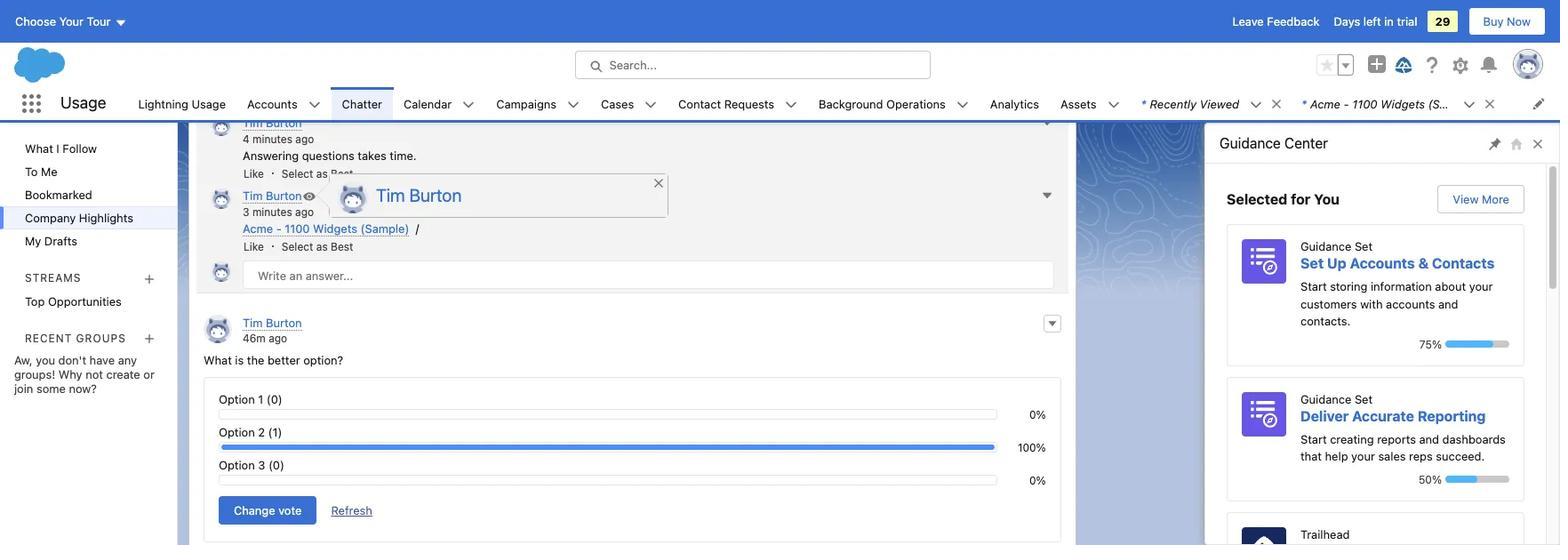 Task type: locate. For each thing, give the bounding box(es) containing it.
0 horizontal spatial *
[[1141, 96, 1147, 111]]

3
[[243, 205, 249, 219], [258, 458, 265, 472]]

start
[[1301, 279, 1327, 293], [1301, 432, 1327, 446]]

assets list item
[[1050, 87, 1131, 120]]

1 horizontal spatial what
[[204, 353, 232, 367]]

0 horizontal spatial 3
[[243, 205, 249, 219]]

( down option 2 ( 1 )
[[269, 458, 273, 472]]

set inside guidance set deliver accurate reporting start creating reports and dashboards that help your sales reps succeed.
[[1355, 392, 1373, 406]]

best down acme - 1100 widgets (sample) ​  /
[[331, 240, 353, 253]]

0 vertical spatial -
[[1344, 96, 1350, 111]]

tim up 4
[[243, 115, 263, 129]]

text default image for background operations
[[957, 99, 969, 111]]

1 vertical spatial 0
[[273, 458, 280, 472]]

why not create or join some now?
[[14, 367, 155, 396]]

tim burton 46m ago
[[243, 315, 302, 345]]

1 vertical spatial what
[[204, 353, 232, 367]]

and inside guidance set deliver accurate reporting start creating reports and dashboards that help your sales reps succeed.
[[1420, 432, 1440, 446]]

3 right tim burton icon
[[243, 205, 249, 219]]

text default image
[[1271, 98, 1283, 110], [1484, 98, 1497, 110], [463, 99, 475, 111], [567, 99, 580, 111], [785, 99, 798, 111], [957, 99, 969, 111]]

background
[[819, 96, 884, 111]]

view
[[1453, 192, 1479, 206]]

0 vertical spatial 1100
[[1353, 96, 1378, 111]]

0 vertical spatial progress bar progress bar
[[1446, 341, 1510, 348]]

option for option 1
[[219, 392, 255, 406]]

groups!
[[14, 367, 55, 382]]

2 vertical spatial guidance
[[1301, 392, 1352, 406]]

0 vertical spatial acme
[[1311, 96, 1341, 111]]

text default image for campaigns
[[567, 99, 580, 111]]

1 select as best button from the top
[[281, 167, 354, 180]]

0 vertical spatial select
[[282, 167, 313, 180]]

0 horizontal spatial tim burton
[[243, 188, 302, 202]]

select as best down questions
[[282, 167, 353, 180]]

0 vertical spatial option
[[219, 392, 255, 406]]

list item down trial
[[1291, 87, 1553, 120]]

text default image inside campaigns 'list item'
[[567, 99, 580, 111]]

2 vertical spatial option
[[219, 458, 255, 472]]

1 select from the top
[[282, 167, 313, 180]]

guidance down viewed
[[1220, 135, 1281, 151]]

1 vertical spatial like button
[[243, 240, 265, 253]]

0 vertical spatial (sample)
[[1429, 96, 1477, 111]]

select as best button
[[281, 167, 354, 180], [281, 240, 354, 253]]

text default image left cases link
[[567, 99, 580, 111]]

contacts
[[1433, 255, 1495, 271]]

( right the "2"
[[268, 425, 273, 439]]

1 horizontal spatial widgets
[[1381, 96, 1426, 111]]

tim burton 4 minutes ago
[[243, 115, 314, 146]]

Write an answer... text field
[[243, 260, 1054, 289]]

1 vertical spatial select as best
[[282, 240, 353, 253]]

accounts up tim burton 4 minutes ago
[[247, 96, 298, 111]]

set left up
[[1301, 255, 1324, 271]]

select as best button down acme - 1100 widgets (sample) link
[[281, 240, 354, 253]]

0 vertical spatial like
[[244, 167, 264, 180]]

0 horizontal spatial what
[[25, 141, 53, 156]]

lightning usage
[[138, 96, 226, 111]]

leave feedback
[[1233, 14, 1320, 28]]

better
[[268, 353, 300, 367]]

text default image right 'requests'
[[785, 99, 798, 111]]

0 vertical spatial best
[[331, 167, 353, 180]]

tim burton image left 4
[[211, 114, 232, 136]]

2 select as best from the top
[[282, 240, 353, 253]]

widgets left |
[[1381, 96, 1426, 111]]

tim burton link
[[243, 115, 302, 130], [376, 185, 462, 205], [243, 188, 302, 203], [243, 315, 302, 330]]

what i follow to me bookmarked company highlights my drafts
[[25, 141, 133, 248]]

what inside what i follow to me bookmarked company highlights my drafts
[[25, 141, 53, 156]]

0 horizontal spatial your
[[1352, 449, 1376, 463]]

2 vertical spatial )
[[280, 458, 284, 472]]

select as best button for 4 minutes ago
[[281, 167, 354, 180]]

acme inside list item
[[1311, 96, 1341, 111]]

opportunities
[[48, 294, 122, 308]]

(sample) left |
[[1429, 96, 1477, 111]]

what left is
[[204, 353, 232, 367]]

0 vertical spatial widgets
[[1381, 96, 1426, 111]]

1 horizontal spatial accounts
[[1351, 255, 1416, 271]]

select as best for 3 minutes ago
[[282, 240, 353, 253]]

top
[[25, 294, 45, 308]]

what left the "i"
[[25, 141, 53, 156]]

set up set up accounts & contacts button in the right top of the page
[[1355, 239, 1373, 253]]

guidance for guidance set deliver accurate reporting start creating reports and dashboards that help your sales reps succeed.
[[1301, 392, 1352, 406]]

contact requests list item
[[668, 87, 808, 120]]

) for option 1 ( 0 )
[[278, 392, 283, 406]]

select down acme - 1100 widgets (sample) link
[[282, 240, 313, 253]]

usage up follow
[[60, 94, 106, 112]]

selected
[[1227, 191, 1288, 207]]

0 vertical spatial start
[[1301, 279, 1327, 293]]

0 vertical spatial select as best button
[[281, 167, 354, 180]]

2 vertical spatial set
[[1355, 392, 1373, 406]]

1 start from the top
[[1301, 279, 1327, 293]]

select as best
[[282, 167, 353, 180], [282, 240, 353, 253]]

* left recently
[[1141, 96, 1147, 111]]

what
[[25, 141, 53, 156], [204, 353, 232, 367]]

minutes up answering
[[253, 133, 293, 146]]

1100 inside list item
[[1353, 96, 1378, 111]]

progress bar progress bar
[[1446, 341, 1510, 348], [1446, 476, 1510, 483]]

start inside guidance set set up accounts & contacts start storing information about your customers with accounts and contacts.
[[1301, 279, 1327, 293]]

option left the "2"
[[219, 425, 255, 439]]

your down creating at the bottom
[[1352, 449, 1376, 463]]

1 vertical spatial guidance
[[1301, 239, 1352, 253]]

* up center
[[1302, 96, 1307, 111]]

1 vertical spatial option
[[219, 425, 255, 439]]

1 vertical spatial )
[[278, 425, 282, 439]]

guidance inside guidance set deliver accurate reporting start creating reports and dashboards that help your sales reps succeed.
[[1301, 392, 1352, 406]]

- down days
[[1344, 96, 1350, 111]]

burton inside tim burton 4 minutes ago
[[266, 115, 302, 129]]

accurate
[[1353, 408, 1415, 424]]

2 start from the top
[[1301, 432, 1327, 446]]

change
[[234, 503, 275, 517]]

1 right the "2"
[[273, 425, 278, 439]]

1 vertical spatial and
[[1420, 432, 1440, 446]]

1 vertical spatial ago
[[295, 205, 314, 219]]

option?
[[303, 353, 343, 367]]

0 horizontal spatial text default image
[[308, 99, 321, 111]]

minutes right tim burton icon
[[252, 205, 292, 219]]

progress bar image
[[1446, 476, 1478, 483]]

1
[[258, 392, 263, 406], [273, 425, 278, 439]]

accounts up information
[[1351, 255, 1416, 271]]

progress bar image
[[1446, 341, 1494, 348]]

ago up questions
[[296, 133, 314, 146]]

like button down 3 minutes ago
[[243, 240, 265, 253]]

guidance up up
[[1301, 239, 1352, 253]]

2 select from the top
[[282, 240, 313, 253]]

) down better
[[278, 392, 283, 406]]

1 horizontal spatial (sample)
[[1429, 96, 1477, 111]]

change vote
[[234, 503, 302, 517]]

acme down 3 minutes ago
[[243, 221, 273, 236]]

) down option 2 ( 1 )
[[280, 458, 284, 472]]

select as best button down questions
[[281, 167, 354, 180]]

burton up 46m ago link
[[266, 315, 302, 329]]

customers
[[1301, 297, 1358, 311]]

accounts
[[1387, 297, 1436, 311]]

2 * from the left
[[1302, 96, 1307, 111]]

1 vertical spatial 3
[[258, 458, 265, 472]]

like down answering
[[244, 167, 264, 180]]

answering questions takes time.
[[243, 149, 417, 163]]

option 3 ( 0 )
[[219, 458, 284, 472]]

text default image up tim burton 4 minutes ago
[[308, 99, 321, 111]]

tim up the 46m
[[243, 315, 263, 329]]

2 vertical spatial ago
[[269, 332, 287, 345]]

1 vertical spatial start
[[1301, 432, 1327, 446]]

|
[[1481, 96, 1485, 111]]

your down contacts
[[1470, 279, 1494, 293]]

progress bar progress bar right 75%
[[1446, 341, 1510, 348]]

your inside guidance set set up accounts & contacts start storing information about your customers with accounts and contacts.
[[1470, 279, 1494, 293]]

0 vertical spatial and
[[1439, 297, 1459, 311]]

opportunity
[[1488, 96, 1553, 111]]

analytics link
[[980, 87, 1050, 120]]

2 select as best button from the top
[[281, 240, 354, 253]]

1 select as best from the top
[[282, 167, 353, 180]]

days left in trial
[[1334, 14, 1418, 28]]

widgets
[[1381, 96, 1426, 111], [313, 221, 358, 236]]

progress bar progress bar down succeed.
[[1446, 476, 1510, 483]]

1 horizontal spatial -
[[1344, 96, 1350, 111]]

1 vertical spatial widgets
[[313, 221, 358, 236]]

ago inside "tim burton 46m ago"
[[269, 332, 287, 345]]

0 vertical spatial like button
[[243, 167, 265, 180]]

tim burton up /
[[376, 185, 462, 205]]

2
[[258, 425, 265, 439]]

ago up what is the better option?
[[269, 332, 287, 345]]

usage
[[60, 94, 106, 112], [192, 96, 226, 111]]

option
[[219, 392, 255, 406], [219, 425, 255, 439], [219, 458, 255, 472]]

campaigns link
[[486, 87, 567, 120]]

set for set
[[1355, 239, 1373, 253]]

takes
[[358, 149, 387, 163]]

text default image down the buy in the top of the page
[[1484, 98, 1497, 110]]

*
[[1141, 96, 1147, 111], [1302, 96, 1307, 111]]

0 vertical spatial select as best
[[282, 167, 353, 180]]

0 vertical spatial 1
[[258, 392, 263, 406]]

) right the "2"
[[278, 425, 282, 439]]

0 vertical spatial guidance
[[1220, 135, 1281, 151]]

list containing lightning usage
[[128, 87, 1561, 120]]

2 vertical spatial (
[[269, 458, 273, 472]]

0 vertical spatial set
[[1355, 239, 1373, 253]]

text default image inside background operations list item
[[957, 99, 969, 111]]

me
[[41, 165, 58, 179]]

recent groups
[[25, 332, 126, 345]]

2 like from the top
[[244, 240, 264, 253]]

succeed.
[[1437, 449, 1485, 463]]

1 * from the left
[[1141, 96, 1147, 111]]

as down questions
[[316, 167, 328, 180]]

as down acme - 1100 widgets (sample) link
[[316, 240, 328, 253]]

tim burton up 3 minutes ago
[[243, 188, 302, 202]]

what for what is the better option?
[[204, 353, 232, 367]]

(
[[267, 392, 271, 406], [268, 425, 273, 439], [269, 458, 273, 472]]

1 vertical spatial 1100
[[285, 221, 310, 236]]

0 vertical spatial 0%
[[1030, 408, 1046, 421]]

- down 3 minutes ago
[[276, 221, 282, 236]]

3 inside tim burton, 42m ago element
[[258, 458, 265, 472]]

1 vertical spatial your
[[1352, 449, 1376, 463]]

set up accurate at the right bottom of page
[[1355, 392, 1373, 406]]

about
[[1436, 279, 1467, 293]]

0 vertical spatial 0
[[271, 392, 278, 406]]

text default image right cases
[[645, 99, 657, 111]]

ago
[[296, 133, 314, 146], [295, 205, 314, 219], [269, 332, 287, 345]]

1 vertical spatial like
[[244, 240, 264, 253]]

2 as from the top
[[316, 240, 328, 253]]

0 down what is the better option?
[[271, 392, 278, 406]]

text default image
[[308, 99, 321, 111], [645, 99, 657, 111]]

tim burton image left the 46m
[[204, 314, 232, 343]]

tim burton image
[[211, 187, 232, 209]]

2 text default image from the left
[[645, 99, 657, 111]]

like
[[244, 167, 264, 180], [244, 240, 264, 253]]

and down the about on the right
[[1439, 297, 1459, 311]]

time.
[[390, 149, 417, 163]]

(sample) inside list item
[[1429, 96, 1477, 111]]

1 vertical spatial accounts
[[1351, 255, 1416, 271]]

usage right lightning
[[192, 96, 226, 111]]

3 down the "2"
[[258, 458, 265, 472]]

0 vertical spatial what
[[25, 141, 53, 156]]

company
[[25, 211, 76, 225]]

set
[[1355, 239, 1373, 253], [1301, 255, 1324, 271], [1355, 392, 1373, 406]]

text default image inside calendar list item
[[463, 99, 475, 111]]

list item
[[1131, 87, 1291, 120], [1291, 87, 1553, 120]]

tim up 3 minutes ago
[[243, 188, 263, 202]]

1 vertical spatial progress bar progress bar
[[1446, 476, 1510, 483]]

1 vertical spatial (
[[268, 425, 273, 439]]

contact requests link
[[668, 87, 785, 120]]

vote
[[279, 503, 302, 517]]

0
[[271, 392, 278, 406], [273, 458, 280, 472]]

1 horizontal spatial *
[[1302, 96, 1307, 111]]

refresh
[[331, 503, 373, 517]]

streams
[[25, 271, 81, 285]]

contact requests
[[679, 96, 775, 111]]

0 vertical spatial your
[[1470, 279, 1494, 293]]

1100
[[1353, 96, 1378, 111], [285, 221, 310, 236]]

start up that
[[1301, 432, 1327, 446]]

text default image for accounts
[[308, 99, 321, 111]]

0 vertical spatial accounts
[[247, 96, 298, 111]]

( up option 2 ( 1 )
[[267, 392, 271, 406]]

text default image inside cases list item
[[645, 99, 657, 111]]

1100 down left
[[1353, 96, 1378, 111]]

0 horizontal spatial widgets
[[313, 221, 358, 236]]

guidance inside guidance set set up accounts & contacts start storing information about your customers with accounts and contacts.
[[1301, 239, 1352, 253]]

tim burton image down tim burton icon
[[211, 260, 232, 281]]

0 for option 1 ( 0 )
[[271, 392, 278, 406]]

text default image inside accounts list item
[[308, 99, 321, 111]]

1 vertical spatial select
[[282, 240, 313, 253]]

0 down option 2 ( 1 )
[[273, 458, 280, 472]]

tim burton
[[376, 185, 462, 205], [243, 188, 302, 202]]

(sample) left /
[[361, 221, 409, 236]]

accounts inside list item
[[247, 96, 298, 111]]

0 vertical spatial minutes
[[253, 133, 293, 146]]

1 horizontal spatial 1100
[[1353, 96, 1378, 111]]

3 option from the top
[[219, 458, 255, 472]]

1 vertical spatial 1
[[273, 425, 278, 439]]

like for 4 minutes ago
[[244, 167, 264, 180]]

i
[[56, 141, 59, 156]]

text default image inside contact requests list item
[[785, 99, 798, 111]]

minutes
[[253, 133, 293, 146], [252, 205, 292, 219]]

0 vertical spatial as
[[316, 167, 328, 180]]

1 best from the top
[[331, 167, 353, 180]]

recent groups link
[[25, 332, 126, 345]]

in
[[1385, 14, 1394, 28]]

1 up the "2"
[[258, 392, 263, 406]]

accounts inside guidance set set up accounts & contacts start storing information about your customers with accounts and contacts.
[[1351, 255, 1416, 271]]

1 horizontal spatial text default image
[[645, 99, 657, 111]]

75%
[[1420, 337, 1442, 351]]

operations
[[887, 96, 946, 111]]

like for 3 minutes ago
[[244, 240, 264, 253]]

1 horizontal spatial your
[[1470, 279, 1494, 293]]

choose your tour button
[[14, 7, 128, 36]]

select for 3 minutes ago
[[282, 240, 313, 253]]

1 vertical spatial acme
[[243, 221, 273, 236]]

2 like button from the top
[[243, 240, 265, 253]]

1 progress bar progress bar from the top
[[1446, 341, 1510, 348]]

option down option 2 ( 1 )
[[219, 458, 255, 472]]

0 vertical spatial (
[[267, 392, 271, 406]]

as for 4 minutes ago
[[316, 167, 328, 180]]

buy now button
[[1469, 7, 1547, 36]]

cases list item
[[591, 87, 668, 120]]

1 horizontal spatial acme
[[1311, 96, 1341, 111]]

progress bar progress bar for set up accounts & contacts
[[1446, 341, 1510, 348]]

campaigns
[[496, 96, 557, 111]]

ago up acme - 1100 widgets (sample) link
[[295, 205, 314, 219]]

change vote button
[[219, 496, 317, 524]]

2 option from the top
[[219, 425, 255, 439]]

1 horizontal spatial 3
[[258, 458, 265, 472]]

tim burton image
[[211, 114, 232, 136], [211, 260, 232, 281], [204, 314, 232, 343]]

the
[[247, 353, 265, 367]]

1 like button from the top
[[243, 167, 265, 180]]

tim burton link up 3 minutes ago
[[243, 188, 302, 203]]

select as best down acme - 1100 widgets (sample) link
[[282, 240, 353, 253]]

select for 4 minutes ago
[[282, 167, 313, 180]]

1 vertical spatial best
[[331, 240, 353, 253]]

best for 4 minutes ago
[[331, 167, 353, 180]]

guidance up deliver
[[1301, 392, 1352, 406]]

like button down answering
[[243, 167, 265, 180]]

choose
[[15, 14, 56, 28]]

group
[[1317, 54, 1354, 76]]

0 vertical spatial )
[[278, 392, 283, 406]]

1 as from the top
[[316, 167, 328, 180]]

1 vertical spatial minutes
[[252, 205, 292, 219]]

is
[[235, 353, 244, 367]]

select down answering
[[282, 167, 313, 180]]

best
[[331, 167, 353, 180], [331, 240, 353, 253]]

tim burton link up /
[[376, 185, 462, 205]]

3 minutes ago
[[243, 205, 314, 219]]

50%
[[1419, 473, 1442, 486]]

and inside guidance set set up accounts & contacts start storing information about your customers with accounts and contacts.
[[1439, 297, 1459, 311]]

text default image right calendar
[[463, 99, 475, 111]]

start up customers
[[1301, 279, 1327, 293]]

0 horizontal spatial accounts
[[247, 96, 298, 111]]

1 horizontal spatial usage
[[192, 96, 226, 111]]

like down 3 minutes ago
[[244, 240, 264, 253]]

cases
[[601, 96, 634, 111]]

select as best for 4 minutes ago
[[282, 167, 353, 180]]

1 vertical spatial 0%
[[1030, 474, 1046, 487]]

0 vertical spatial 3
[[243, 205, 249, 219]]

and up reps on the right of the page
[[1420, 432, 1440, 446]]

2 best from the top
[[331, 240, 353, 253]]

now
[[1507, 14, 1531, 28]]

burton up answering
[[266, 115, 302, 129]]

tim burton link up 4
[[243, 115, 302, 130]]

widgets down 3 minutes ago
[[313, 221, 358, 236]]

0% down 100%
[[1030, 474, 1046, 487]]

acme up center
[[1311, 96, 1341, 111]]

0 vertical spatial ago
[[296, 133, 314, 146]]

1 vertical spatial select as best button
[[281, 240, 354, 253]]

your
[[59, 14, 84, 28]]

2 progress bar progress bar from the top
[[1446, 476, 1510, 483]]

0 horizontal spatial (sample)
[[361, 221, 409, 236]]

option up option 2 ( 1 )
[[219, 392, 255, 406]]

1 vertical spatial as
[[316, 240, 328, 253]]

what inside tim burton, 42m ago element
[[204, 353, 232, 367]]

streams link
[[25, 271, 81, 285]]

1100 down 3 minutes ago
[[285, 221, 310, 236]]

best down answering questions takes time.
[[331, 167, 353, 180]]

usage inside list
[[192, 96, 226, 111]]

1 vertical spatial (sample)
[[361, 221, 409, 236]]

text default image right operations
[[957, 99, 969, 111]]

progress bar progress bar for deliver accurate reporting
[[1446, 476, 1510, 483]]

tim
[[243, 115, 263, 129], [376, 185, 405, 205], [243, 188, 263, 202], [243, 315, 263, 329]]

1 like from the top
[[244, 167, 264, 180]]

0 horizontal spatial 1
[[258, 392, 263, 406]]

list
[[128, 87, 1561, 120]]

1 text default image from the left
[[308, 99, 321, 111]]

0% up 100%
[[1030, 408, 1046, 421]]

list item up guidance center
[[1131, 87, 1291, 120]]

my drafts link
[[0, 229, 177, 253]]

1 option from the top
[[219, 392, 255, 406]]

1 vertical spatial -
[[276, 221, 282, 236]]



Task type: vqa. For each thing, say whether or not it's contained in the screenshot.
middle •
no



Task type: describe. For each thing, give the bounding box(es) containing it.
start inside guidance set deliver accurate reporting start creating reports and dashboards that help your sales reps succeed.
[[1301, 432, 1327, 446]]

option for option 2
[[219, 425, 255, 439]]

best for 3 minutes ago
[[331, 240, 353, 253]]

burton up /
[[409, 185, 462, 205]]

46m
[[243, 332, 266, 345]]

option for option 3
[[219, 458, 255, 472]]

leave
[[1233, 14, 1264, 28]]

view more button
[[1438, 185, 1525, 213]]

/
[[416, 221, 419, 236]]

view more
[[1453, 192, 1510, 206]]

0 horizontal spatial 1100
[[285, 221, 310, 236]]

( for 3
[[269, 458, 273, 472]]

feedback
[[1268, 14, 1320, 28]]

to
[[25, 165, 38, 179]]

what i follow link
[[0, 137, 177, 160]]

tim burton, 42m ago element
[[197, 307, 1069, 545]]

top opportunities link
[[0, 290, 177, 313]]

trial
[[1398, 14, 1418, 28]]

widgets inside list item
[[1381, 96, 1426, 111]]

storing
[[1331, 279, 1368, 293]]

chatter link
[[331, 87, 393, 120]]

minutes inside tim burton 4 minutes ago
[[253, 133, 293, 146]]

acme - 1100 widgets (sample) ​  /
[[243, 221, 419, 236]]

guidance set deliver accurate reporting start creating reports and dashboards that help your sales reps succeed.
[[1301, 392, 1506, 463]]

some
[[36, 382, 66, 396]]

contacts.
[[1301, 314, 1351, 328]]

what for what i follow to me bookmarked company highlights my drafts
[[25, 141, 53, 156]]

drafts
[[44, 234, 77, 248]]

set for deliver
[[1355, 392, 1373, 406]]

accounts list item
[[237, 87, 331, 120]]

assets
[[1061, 96, 1097, 111]]

- inside list item
[[1344, 96, 1350, 111]]

1 list item from the left
[[1131, 87, 1291, 120]]

29
[[1436, 14, 1451, 28]]

* for * acme - 1100 widgets (sample) | opportunity
[[1302, 96, 1307, 111]]

2 0% from the top
[[1030, 474, 1046, 487]]

that
[[1301, 449, 1322, 463]]

center
[[1285, 135, 1329, 151]]

as for 3 minutes ago
[[316, 240, 328, 253]]

tim inside "tim burton 46m ago"
[[243, 315, 263, 329]]

text default image for calendar
[[463, 99, 475, 111]]

* acme - 1100 widgets (sample) | opportunity
[[1302, 96, 1553, 111]]

background operations link
[[808, 87, 957, 120]]

text default image for contact requests
[[785, 99, 798, 111]]

0 for option 3 ( 0 )
[[273, 458, 280, 472]]

option 2 ( 1 )
[[219, 425, 282, 439]]

ago inside tim burton 4 minutes ago
[[296, 133, 314, 146]]

tim inside tim burton 4 minutes ago
[[243, 115, 263, 129]]

2 list item from the left
[[1291, 87, 1553, 120]]

now?
[[69, 382, 97, 396]]

my
[[25, 234, 41, 248]]

guidance for guidance center
[[1220, 135, 1281, 151]]

tim burton link up 46m ago link
[[243, 315, 302, 330]]

tim down time.
[[376, 185, 405, 205]]

refresh link
[[331, 503, 373, 517]]

creating
[[1331, 432, 1375, 446]]

like button for 3 minutes ago
[[243, 240, 265, 253]]

reporting
[[1418, 408, 1486, 424]]

( for 2
[[268, 425, 273, 439]]

buy now
[[1484, 14, 1531, 28]]

selected for you
[[1227, 191, 1340, 207]]

) for option 3 ( 0 )
[[280, 458, 284, 472]]

recently
[[1150, 96, 1197, 111]]

0 horizontal spatial -
[[276, 221, 282, 236]]

tour
[[87, 14, 111, 28]]

1 vertical spatial tim burton image
[[211, 260, 232, 281]]

46m ago link
[[243, 332, 287, 345]]

* recently viewed
[[1141, 96, 1240, 111]]

follow
[[63, 141, 97, 156]]

calendar
[[404, 96, 452, 111]]

text default image up guidance center
[[1271, 98, 1283, 110]]

option 1 ( 0 )
[[219, 392, 283, 406]]

1 horizontal spatial tim burton
[[376, 185, 462, 205]]

lightning
[[138, 96, 189, 111]]

campaigns list item
[[486, 87, 591, 120]]

reports
[[1378, 432, 1417, 446]]

deliver accurate reporting button
[[1301, 408, 1486, 424]]

1 vertical spatial set
[[1301, 255, 1324, 271]]

set up accounts & contacts button
[[1301, 255, 1495, 271]]

to me link
[[0, 160, 177, 183]]

top opportunities
[[25, 294, 122, 308]]

bookmarked link
[[0, 183, 177, 206]]

chatter
[[342, 96, 382, 111]]

answering
[[243, 149, 299, 163]]

100%
[[1018, 441, 1046, 454]]

0 vertical spatial tim burton image
[[211, 114, 232, 136]]

1 0% from the top
[[1030, 408, 1046, 421]]

0 horizontal spatial usage
[[60, 94, 106, 112]]

( for 1
[[267, 392, 271, 406]]

text default image for cases
[[645, 99, 657, 111]]

2 vertical spatial tim burton image
[[204, 314, 232, 343]]

sales
[[1379, 449, 1406, 463]]

tim inside the tim burton link
[[243, 188, 263, 202]]

questions
[[302, 149, 355, 163]]

why
[[59, 367, 82, 382]]

contact
[[679, 96, 721, 111]]

burton up 3 minutes ago
[[266, 188, 302, 202]]

analytics
[[991, 96, 1040, 111]]

assets link
[[1050, 87, 1108, 120]]

0 horizontal spatial acme
[[243, 221, 273, 236]]

burton inside "tim burton 46m ago"
[[266, 315, 302, 329]]

or
[[143, 367, 155, 382]]

up
[[1328, 255, 1347, 271]]

&
[[1419, 255, 1429, 271]]

what is the better option?
[[204, 353, 343, 367]]

recent
[[25, 332, 72, 345]]

like button for 4 minutes ago
[[243, 167, 265, 180]]

create
[[106, 367, 140, 382]]

not
[[86, 367, 103, 382]]

left
[[1364, 14, 1382, 28]]

information
[[1371, 279, 1432, 293]]

* for * recently viewed
[[1141, 96, 1147, 111]]

1 horizontal spatial 1
[[273, 425, 278, 439]]

for
[[1291, 191, 1311, 207]]

any
[[118, 353, 137, 367]]

background operations list item
[[808, 87, 980, 120]]

buy
[[1484, 14, 1504, 28]]

guidance for guidance set set up accounts & contacts start storing information about your customers with accounts and contacts.
[[1301, 239, 1352, 253]]

select as best button for 3 minutes ago
[[281, 240, 354, 253]]

your inside guidance set deliver accurate reporting start creating reports and dashboards that help your sales reps succeed.
[[1352, 449, 1376, 463]]

you
[[36, 353, 55, 367]]

deliver
[[1301, 408, 1349, 424]]

calendar list item
[[393, 87, 486, 120]]

highlights
[[79, 211, 133, 225]]

background operations
[[819, 96, 946, 111]]

you
[[1315, 191, 1340, 207]]

dashboards
[[1443, 432, 1506, 446]]

join
[[14, 382, 33, 396]]

days
[[1334, 14, 1361, 28]]

) for option 2 ( 1 )
[[278, 425, 282, 439]]

leave feedback link
[[1233, 14, 1320, 28]]

acme - 1100 widgets (sample) link
[[243, 221, 409, 237]]



